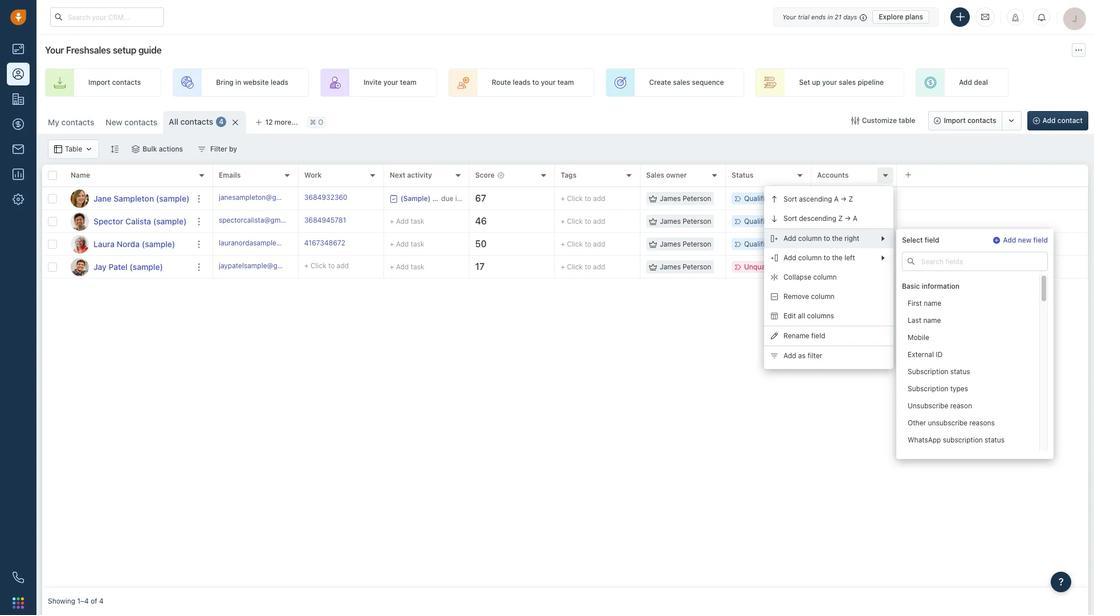 Task type: describe. For each thing, give the bounding box(es) containing it.
set up your sales pipeline
[[800, 78, 884, 87]]

jay patel (sample) link
[[94, 261, 163, 273]]

your trial ends in 21 days
[[783, 13, 858, 20]]

(sample) for jane sampleton (sample)
[[156, 194, 190, 203]]

jaypatelsample@gmail.com
[[219, 262, 306, 270]]

my contacts
[[48, 117, 94, 127]]

edit all columns
[[784, 312, 835, 321]]

days
[[844, 13, 858, 20]]

score
[[476, 171, 495, 180]]

deal
[[975, 78, 989, 87]]

column for add column to the right
[[799, 235, 822, 243]]

s image
[[71, 212, 89, 231]]

techcave
[[818, 217, 848, 226]]

bulk
[[143, 145, 157, 153]]

sort for sort descending z → a
[[784, 215, 798, 223]]

unqualified
[[745, 263, 781, 271]]

3684945781 link
[[304, 215, 346, 228]]

sort ascending a → z
[[784, 195, 854, 204]]

sampleton
[[114, 194, 154, 203]]

add for add as filter
[[784, 352, 797, 361]]

spectorcalista@gmail.com
[[219, 216, 304, 225]]

status
[[732, 171, 754, 180]]

the for right
[[833, 235, 843, 243]]

spectorcalista@gmail.com link
[[219, 215, 304, 228]]

information
[[922, 282, 960, 291]]

press space to select this row. row containing laura norda (sample)
[[42, 233, 213, 256]]

qualified for 50
[[745, 240, 773, 249]]

website
[[243, 78, 269, 87]]

sales owner
[[647, 171, 687, 180]]

name
[[71, 171, 90, 180]]

add for 50
[[593, 240, 606, 249]]

add new field
[[1004, 236, 1049, 245]]

press space to select this row. row containing 67
[[213, 188, 1089, 210]]

row group containing jane sampleton (sample)
[[42, 188, 213, 279]]

sms
[[908, 454, 923, 462]]

external
[[908, 351, 935, 359]]

lauranordasample@gmail.com
[[219, 239, 316, 247]]

left
[[845, 254, 856, 263]]

subscription for subscription types
[[908, 385, 949, 394]]

add contact button
[[1028, 111, 1089, 131]]

by
[[229, 145, 237, 153]]

new
[[1019, 236, 1032, 245]]

first
[[908, 300, 923, 308]]

add for 46
[[593, 217, 606, 226]]

Search fields field
[[903, 252, 1049, 272]]

james for 67
[[660, 194, 681, 203]]

21
[[835, 13, 842, 20]]

contacts down setup
[[112, 78, 141, 87]]

rename field menu item
[[765, 327, 894, 346]]

container_wx8msf4aqz5i3rn1 image inside customize table button
[[852, 117, 860, 125]]

cell for 17
[[897, 256, 1089, 278]]

jaypatelsample@gmail.com link
[[219, 261, 306, 273]]

freshworks switcher image
[[13, 598, 24, 609]]

descending
[[800, 215, 837, 223]]

l image
[[71, 235, 89, 253]]

your for your trial ends in 21 days
[[783, 13, 797, 20]]

of
[[91, 598, 97, 606]]

import for the import contacts link
[[88, 78, 110, 87]]

+ click to add for 67
[[561, 194, 606, 203]]

work
[[304, 171, 322, 180]]

more...
[[275, 118, 298, 127]]

edit
[[784, 312, 796, 321]]

right
[[845, 235, 860, 243]]

accounts
[[818, 171, 849, 180]]

create sales sequence link
[[606, 68, 745, 97]]

filter
[[808, 352, 823, 361]]

showing 1–4 of 4
[[48, 598, 104, 606]]

james for 46
[[660, 217, 681, 226]]

filter by button
[[191, 140, 245, 159]]

style_myh0__igzzd8unmi image
[[111, 145, 119, 153]]

types
[[951, 385, 969, 394]]

add for add new field
[[1004, 236, 1017, 245]]

spectorcalista@gmail.com 3684945781
[[219, 216, 346, 225]]

press space to select this row. row containing 46
[[213, 210, 1089, 233]]

task for 46
[[411, 217, 425, 226]]

peterson for 67
[[683, 194, 712, 203]]

peterson for 17
[[683, 263, 712, 271]]

subscription for whatsapp
[[944, 436, 983, 445]]

name for first name
[[924, 300, 942, 308]]

remove
[[784, 293, 810, 301]]

add column to the right
[[784, 235, 860, 243]]

e
[[818, 263, 822, 271]]

field for select field
[[925, 236, 940, 245]]

janesampleton@gmail.com 3684932360
[[219, 193, 348, 202]]

phone element
[[7, 567, 30, 590]]

jane sampleton (sample)
[[94, 194, 190, 203]]

→ for z
[[841, 195, 847, 204]]

create
[[650, 78, 672, 87]]

add deal
[[960, 78, 989, 87]]

sales
[[647, 171, 665, 180]]

spector
[[94, 216, 123, 226]]

phone image
[[13, 572, 24, 584]]

status for sms subscription status
[[967, 454, 987, 462]]

james peterson for 50
[[660, 240, 712, 249]]

container_wx8msf4aqz5i3rn1 image inside bulk actions button
[[132, 145, 140, 153]]

container_wx8msf4aqz5i3rn1 image for 17
[[649, 263, 657, 271]]

press space to select this row. row containing jane sampleton (sample)
[[42, 188, 213, 210]]

remove column menu item
[[765, 287, 894, 307]]

explore plans link
[[873, 10, 930, 24]]

in inside "link"
[[236, 78, 241, 87]]

click for 46
[[567, 217, 583, 226]]

contacts right my at left top
[[61, 117, 94, 127]]

sequence
[[692, 78, 724, 87]]

0 vertical spatial status
[[951, 368, 971, 377]]

(sample) for e corp (sample)
[[841, 263, 870, 271]]

name row
[[42, 165, 213, 188]]

collapse
[[784, 273, 812, 282]]

james for 50
[[660, 240, 681, 249]]

4 inside all contacts 4
[[219, 118, 224, 126]]

basic
[[903, 282, 920, 291]]

grid containing 67
[[42, 164, 1089, 588]]

invite your team link
[[320, 68, 437, 97]]

0 horizontal spatial 4
[[99, 598, 104, 606]]

add column to the right menu
[[897, 229, 1054, 466]]

3684945781
[[304, 216, 346, 225]]

2 your from the left
[[541, 78, 556, 87]]

reason
[[951, 402, 973, 411]]

add contact
[[1043, 116, 1083, 125]]

0 horizontal spatial z
[[839, 215, 843, 223]]

jane sampleton (sample) link
[[94, 193, 190, 204]]

table
[[65, 145, 82, 154]]

Search your CRM... text field
[[50, 7, 164, 27]]

acme inc (sample) link
[[818, 240, 878, 249]]

sort for sort ascending a → z
[[784, 195, 798, 204]]

+ click to add for 17
[[561, 263, 606, 271]]

click for 50
[[567, 240, 583, 249]]

4167348672 link
[[304, 238, 346, 250]]

container_wx8msf4aqz5i3rn1 image inside the table dropdown button
[[54, 145, 62, 153]]

setup
[[113, 45, 136, 55]]

bring in website leads link
[[173, 68, 309, 97]]

jay patel (sample)
[[94, 262, 163, 272]]

2 leads from the left
[[513, 78, 531, 87]]

all contacts 4
[[169, 117, 224, 127]]

techcave (sample) link
[[818, 217, 878, 226]]

(sample) up techcave (sample)
[[854, 194, 882, 203]]

jay
[[94, 262, 107, 272]]

inc
[[838, 240, 847, 249]]

press space to select this row. row containing 17
[[213, 256, 1089, 279]]



Task type: locate. For each thing, give the bounding box(es) containing it.
(sample) for laura norda (sample)
[[142, 239, 175, 249]]

import down your freshsales setup guide
[[88, 78, 110, 87]]

the up e corp (sample)
[[833, 254, 843, 263]]

3 cell from the top
[[897, 233, 1089, 255]]

bring
[[216, 78, 234, 87]]

james peterson for 67
[[660, 194, 712, 203]]

0 vertical spatial 4
[[219, 118, 224, 126]]

1 + add task from the top
[[390, 217, 425, 226]]

1 horizontal spatial in
[[828, 13, 833, 20]]

1 team from the left
[[400, 78, 417, 87]]

all contacts link
[[169, 116, 213, 128]]

column for remove column
[[812, 293, 835, 301]]

laura
[[94, 239, 115, 249]]

+ add task for 50
[[390, 240, 425, 248]]

import down add deal link
[[944, 116, 966, 125]]

+ click to add
[[561, 194, 606, 203], [561, 217, 606, 226], [561, 240, 606, 249], [561, 263, 606, 271]]

1 vertical spatial + add task
[[390, 240, 425, 248]]

acme inc (sample)
[[818, 240, 878, 249]]

(sample) right calista
[[153, 216, 187, 226]]

all
[[798, 312, 806, 321]]

1 vertical spatial j image
[[71, 258, 89, 276]]

1 vertical spatial →
[[845, 215, 852, 223]]

0 vertical spatial a
[[835, 195, 839, 204]]

3 james from the top
[[660, 240, 681, 249]]

0 horizontal spatial leads
[[271, 78, 288, 87]]

bulk actions
[[143, 145, 183, 153]]

cell
[[897, 188, 1089, 210], [897, 210, 1089, 233], [897, 233, 1089, 255], [897, 256, 1089, 278]]

add
[[960, 78, 973, 87], [1043, 116, 1056, 125], [396, 217, 409, 226], [784, 235, 797, 243], [1004, 236, 1017, 245], [396, 240, 409, 248], [784, 254, 797, 263], [396, 263, 409, 271], [784, 352, 797, 361]]

status down reasons
[[985, 436, 1005, 445]]

in right bring
[[236, 78, 241, 87]]

click for 67
[[567, 194, 583, 203]]

1 horizontal spatial import contacts
[[944, 116, 997, 125]]

1 vertical spatial sort
[[784, 215, 798, 223]]

1 vertical spatial in
[[236, 78, 241, 87]]

2 vertical spatial status
[[967, 454, 987, 462]]

your right route
[[541, 78, 556, 87]]

1 leads from the left
[[271, 78, 288, 87]]

import contacts group
[[929, 111, 1022, 131]]

subscription down external id
[[908, 368, 949, 377]]

subscription status
[[908, 368, 971, 377]]

1 vertical spatial task
[[411, 240, 425, 248]]

field for rename field
[[812, 332, 826, 341]]

in left the 21
[[828, 13, 833, 20]]

0 vertical spatial qualified
[[745, 194, 773, 203]]

4 peterson from the top
[[683, 263, 712, 271]]

(sample) for jay patel (sample)
[[130, 262, 163, 272]]

2 subscription from the top
[[908, 385, 949, 394]]

1 horizontal spatial team
[[558, 78, 574, 87]]

2 james peterson from the top
[[660, 217, 712, 226]]

status for whatsapp subscription status
[[985, 436, 1005, 445]]

field
[[925, 236, 940, 245], [1034, 236, 1049, 245], [812, 332, 826, 341]]

1 vertical spatial a
[[853, 215, 858, 223]]

1 j image from the top
[[71, 190, 89, 208]]

leads
[[271, 78, 288, 87], [513, 78, 531, 87]]

3 + click to add from the top
[[561, 240, 606, 249]]

add inside add column to the right menu
[[1004, 236, 1017, 245]]

3 + add task from the top
[[390, 263, 425, 271]]

o
[[318, 118, 324, 127]]

status down whatsapp subscription status
[[967, 454, 987, 462]]

0 vertical spatial import contacts
[[88, 78, 141, 87]]

+ add task for 17
[[390, 263, 425, 271]]

3 qualified from the top
[[745, 240, 773, 249]]

press space to select this row. row containing spector calista (sample)
[[42, 210, 213, 233]]

0 horizontal spatial import
[[88, 78, 110, 87]]

filter by
[[210, 145, 237, 153]]

3 james peterson from the top
[[660, 240, 712, 249]]

container_wx8msf4aqz5i3rn1 image
[[85, 145, 93, 153], [649, 218, 657, 226], [649, 263, 657, 271]]

unsubscribe
[[929, 419, 968, 428]]

peterson for 46
[[683, 217, 712, 226]]

your left the "freshsales"
[[45, 45, 64, 55]]

1 vertical spatial subscription
[[908, 385, 949, 394]]

collapse column menu item
[[765, 268, 894, 287]]

j image left jay
[[71, 258, 89, 276]]

2 horizontal spatial field
[[1034, 236, 1049, 245]]

1 vertical spatial status
[[985, 436, 1005, 445]]

j image for jay patel (sample)
[[71, 258, 89, 276]]

4 + click to add from the top
[[561, 263, 606, 271]]

send email image
[[982, 12, 990, 22]]

17
[[476, 262, 485, 272]]

1 cell from the top
[[897, 188, 1089, 210]]

leads right website at the top of page
[[271, 78, 288, 87]]

1 horizontal spatial field
[[925, 236, 940, 245]]

2 james from the top
[[660, 217, 681, 226]]

corp
[[824, 263, 839, 271]]

+ click to add for 50
[[561, 240, 606, 249]]

container_wx8msf4aqz5i3rn1 image inside the table dropdown button
[[85, 145, 93, 153]]

field right select
[[925, 236, 940, 245]]

→ up techcave (sample)
[[841, 195, 847, 204]]

→ down widgetz.io (sample) link
[[845, 215, 852, 223]]

james
[[660, 194, 681, 203], [660, 217, 681, 226], [660, 240, 681, 249], [660, 263, 681, 271]]

edit all columns menu item
[[765, 307, 894, 326]]

other
[[908, 419, 927, 428]]

qualified
[[745, 194, 773, 203], [745, 217, 773, 226], [745, 240, 773, 249]]

add for 17
[[593, 263, 606, 271]]

0 vertical spatial container_wx8msf4aqz5i3rn1 image
[[85, 145, 93, 153]]

column down descending
[[799, 235, 822, 243]]

your freshsales setup guide
[[45, 45, 162, 55]]

0 vertical spatial + add task
[[390, 217, 425, 226]]

0 vertical spatial sort
[[784, 195, 798, 204]]

2 + add task from the top
[[390, 240, 425, 248]]

3684932360 link
[[304, 193, 348, 205]]

your left trial
[[783, 13, 797, 20]]

menu
[[765, 186, 894, 369]]

invite your team
[[364, 78, 417, 87]]

contacts inside button
[[968, 116, 997, 125]]

your right invite
[[384, 78, 398, 87]]

add inside add deal link
[[960, 78, 973, 87]]

james peterson
[[660, 194, 712, 203], [660, 217, 712, 226], [660, 240, 712, 249], [660, 263, 712, 271]]

container_wx8msf4aqz5i3rn1 image for 46
[[649, 218, 657, 226]]

rename field
[[784, 332, 826, 341]]

janesampleton@gmail.com
[[219, 193, 305, 202]]

3 peterson from the top
[[683, 240, 712, 249]]

e corp (sample)
[[818, 263, 870, 271]]

0 vertical spatial name
[[924, 300, 942, 308]]

(sample) right sampleton
[[156, 194, 190, 203]]

1 qualified from the top
[[745, 194, 773, 203]]

leads right route
[[513, 78, 531, 87]]

tags
[[561, 171, 577, 180]]

import contacts down "add deal"
[[944, 116, 997, 125]]

12 more... button
[[249, 115, 304, 131]]

1 your from the left
[[384, 78, 398, 87]]

norda
[[117, 239, 140, 249]]

bulk actions button
[[124, 140, 191, 159]]

remove column
[[784, 293, 835, 301]]

sort left ascending
[[784, 195, 798, 204]]

2 j image from the top
[[71, 258, 89, 276]]

explore
[[879, 12, 904, 21]]

james for 17
[[660, 263, 681, 271]]

whatsapp subscription status
[[908, 436, 1005, 445]]

task for 50
[[411, 240, 425, 248]]

+ click to add for 46
[[561, 217, 606, 226]]

3 task from the top
[[411, 263, 425, 271]]

(sample) down laura norda (sample) link
[[130, 262, 163, 272]]

contacts right all
[[181, 117, 213, 127]]

0 vertical spatial →
[[841, 195, 847, 204]]

1 vertical spatial import
[[944, 116, 966, 125]]

import contacts for import contacts button
[[944, 116, 997, 125]]

0 horizontal spatial sales
[[673, 78, 691, 87]]

contacts right new
[[125, 117, 157, 127]]

import contacts for the import contacts link
[[88, 78, 141, 87]]

column up columns
[[812, 293, 835, 301]]

2 horizontal spatial your
[[823, 78, 837, 87]]

import contacts down setup
[[88, 78, 141, 87]]

1 vertical spatial name
[[924, 317, 942, 325]]

name right last
[[924, 317, 942, 325]]

4 right the 'of'
[[99, 598, 104, 606]]

add for 67
[[593, 194, 606, 203]]

1 sales from the left
[[673, 78, 691, 87]]

1 vertical spatial qualified
[[745, 217, 773, 226]]

column for collapse column
[[814, 273, 837, 282]]

add inside add contact "button"
[[1043, 116, 1056, 125]]

2 row group from the left
[[213, 188, 1089, 279]]

1 horizontal spatial 4
[[219, 118, 224, 126]]

explore plans
[[879, 12, 924, 21]]

sort ascending a → z menu item
[[765, 190, 894, 209]]

sms subscription status
[[908, 454, 987, 462]]

leads inside "link"
[[271, 78, 288, 87]]

sales left pipeline
[[839, 78, 856, 87]]

2 peterson from the top
[[683, 217, 712, 226]]

rename
[[784, 332, 810, 341]]

4167348672
[[304, 239, 346, 247]]

subscription types
[[908, 385, 969, 394]]

67
[[476, 193, 486, 204]]

customize table
[[863, 116, 916, 125]]

2 vertical spatial + add task
[[390, 263, 425, 271]]

1 vertical spatial import contacts
[[944, 116, 997, 125]]

0 horizontal spatial a
[[835, 195, 839, 204]]

import contacts inside button
[[944, 116, 997, 125]]

2 team from the left
[[558, 78, 574, 87]]

status up types
[[951, 368, 971, 377]]

(sample) for spector calista (sample)
[[153, 216, 187, 226]]

your for your freshsales setup guide
[[45, 45, 64, 55]]

1 row group from the left
[[42, 188, 213, 279]]

subscription
[[908, 368, 949, 377], [908, 385, 949, 394]]

as
[[799, 352, 806, 361]]

unsubscribe reason
[[908, 402, 973, 411]]

cell for 46
[[897, 210, 1089, 233]]

4 james peterson from the top
[[660, 263, 712, 271]]

0 horizontal spatial in
[[236, 78, 241, 87]]

task for 17
[[411, 263, 425, 271]]

2 task from the top
[[411, 240, 425, 248]]

acme
[[818, 240, 836, 249]]

1 vertical spatial the
[[833, 254, 843, 263]]

1 vertical spatial 4
[[99, 598, 104, 606]]

set up your sales pipeline link
[[756, 68, 905, 97]]

contacts down the deal
[[968, 116, 997, 125]]

name
[[924, 300, 942, 308], [924, 317, 942, 325]]

0 vertical spatial your
[[783, 13, 797, 20]]

j image for jane sampleton (sample)
[[71, 190, 89, 208]]

import for import contacts button
[[944, 116, 966, 125]]

1 the from the top
[[833, 235, 843, 243]]

set
[[800, 78, 811, 87]]

pipeline
[[858, 78, 884, 87]]

sort descending z → a
[[784, 215, 858, 223]]

(sample) up right
[[850, 217, 878, 226]]

1 peterson from the top
[[683, 194, 712, 203]]

peterson for 50
[[683, 240, 712, 249]]

select field
[[903, 236, 940, 245]]

2 cell from the top
[[897, 210, 1089, 233]]

menu containing sort ascending a → z
[[765, 186, 894, 369]]

next activity
[[390, 171, 432, 180]]

1 horizontal spatial your
[[541, 78, 556, 87]]

(sample) down spector calista (sample) link
[[142, 239, 175, 249]]

2 the from the top
[[833, 254, 843, 263]]

2 qualified from the top
[[745, 217, 773, 226]]

add for add column to the right
[[784, 235, 797, 243]]

customize
[[863, 116, 898, 125]]

field right 'new'
[[1034, 236, 1049, 245]]

add as filter menu item
[[765, 347, 894, 366]]

2 sales from the left
[[839, 78, 856, 87]]

sort
[[784, 195, 798, 204], [784, 215, 798, 223]]

4 cell from the top
[[897, 256, 1089, 278]]

3 your from the left
[[823, 78, 837, 87]]

click for 17
[[567, 263, 583, 271]]

1 horizontal spatial a
[[853, 215, 858, 223]]

4 james from the top
[[660, 263, 681, 271]]

⌘ o
[[310, 118, 324, 127]]

container_wx8msf4aqz5i3rn1 image
[[852, 117, 860, 125], [54, 145, 62, 153], [132, 145, 140, 153], [198, 145, 206, 153], [390, 195, 398, 203], [649, 195, 657, 203], [649, 240, 657, 248]]

grid
[[42, 164, 1089, 588]]

sales inside 'link'
[[673, 78, 691, 87]]

cell for 67
[[897, 188, 1089, 210]]

1 horizontal spatial import
[[944, 116, 966, 125]]

subscription down whatsapp subscription status
[[925, 454, 965, 462]]

12
[[265, 118, 273, 127]]

0 vertical spatial subscription
[[908, 368, 949, 377]]

qualified for 46
[[745, 217, 773, 226]]

1 horizontal spatial leads
[[513, 78, 531, 87]]

add for add column to the left
[[784, 254, 797, 263]]

1 sort from the top
[[784, 195, 798, 204]]

qualified for 67
[[745, 194, 773, 203]]

bring in website leads
[[216, 78, 288, 87]]

column inside 'remove column' 'menu item'
[[812, 293, 835, 301]]

filter
[[210, 145, 227, 153]]

column inside collapse column "menu item"
[[814, 273, 837, 282]]

1 vertical spatial your
[[45, 45, 64, 55]]

subscription up 'unsubscribe'
[[908, 385, 949, 394]]

add for add deal
[[960, 78, 973, 87]]

subscription down other unsubscribe reasons
[[944, 436, 983, 445]]

column for add column to the left
[[799, 254, 822, 263]]

table button
[[48, 140, 99, 159]]

1 vertical spatial container_wx8msf4aqz5i3rn1 image
[[649, 218, 657, 226]]

column
[[799, 235, 822, 243], [799, 254, 822, 263], [814, 273, 837, 282], [812, 293, 835, 301]]

2 vertical spatial qualified
[[745, 240, 773, 249]]

sort descending z → a menu item
[[765, 209, 894, 229]]

ends
[[812, 13, 826, 20]]

field down columns
[[812, 332, 826, 341]]

jane
[[94, 194, 112, 203]]

→ for a
[[845, 215, 852, 223]]

(sample) for acme inc (sample)
[[849, 240, 878, 249]]

0 vertical spatial z
[[849, 195, 854, 204]]

import inside button
[[944, 116, 966, 125]]

2 vertical spatial task
[[411, 263, 425, 271]]

1 james from the top
[[660, 194, 681, 203]]

column up 'e'
[[799, 254, 822, 263]]

1 horizontal spatial z
[[849, 195, 854, 204]]

1 subscription from the top
[[908, 368, 949, 377]]

0 vertical spatial the
[[833, 235, 843, 243]]

0 horizontal spatial team
[[400, 78, 417, 87]]

0 vertical spatial subscription
[[944, 436, 983, 445]]

1 + click to add from the top
[[561, 194, 606, 203]]

0 vertical spatial j image
[[71, 190, 89, 208]]

name column header
[[65, 165, 213, 188]]

the for left
[[833, 254, 843, 263]]

widgetz.io
[[818, 194, 852, 203]]

1 horizontal spatial sales
[[839, 78, 856, 87]]

1 vertical spatial z
[[839, 215, 843, 223]]

emails
[[219, 171, 241, 180]]

+
[[561, 194, 565, 203], [390, 217, 394, 226], [561, 217, 565, 226], [390, 240, 394, 248], [561, 240, 565, 249], [304, 262, 309, 270], [390, 263, 394, 271], [561, 263, 565, 271]]

task
[[411, 217, 425, 226], [411, 240, 425, 248], [411, 263, 425, 271]]

your right up
[[823, 78, 837, 87]]

2 sort from the top
[[784, 215, 798, 223]]

create sales sequence
[[650, 78, 724, 87]]

row group containing 67
[[213, 188, 1089, 279]]

techcave (sample)
[[818, 217, 878, 226]]

name down basic information
[[924, 300, 942, 308]]

container_wx8msf4aqz5i3rn1 image inside "filter by" button
[[198, 145, 206, 153]]

unsubscribe
[[908, 402, 949, 411]]

select
[[903, 236, 923, 245]]

press space to select this row. row containing jay patel (sample)
[[42, 256, 213, 279]]

46
[[476, 216, 487, 226]]

1 vertical spatial subscription
[[925, 454, 965, 462]]

0 horizontal spatial your
[[45, 45, 64, 55]]

4 up filter by
[[219, 118, 224, 126]]

0 horizontal spatial your
[[384, 78, 398, 87]]

0 horizontal spatial field
[[812, 332, 826, 341]]

(sample) up left
[[849, 240, 878, 249]]

add as filter
[[784, 352, 823, 361]]

j image
[[71, 190, 89, 208], [71, 258, 89, 276]]

press space to select this row. row
[[42, 188, 213, 210], [213, 188, 1089, 210], [42, 210, 213, 233], [213, 210, 1089, 233], [42, 233, 213, 256], [213, 233, 1089, 256], [42, 256, 213, 279], [213, 256, 1089, 279]]

field inside "menu item"
[[812, 332, 826, 341]]

james peterson for 46
[[660, 217, 712, 226]]

0 vertical spatial in
[[828, 13, 833, 20]]

cell for 50
[[897, 233, 1089, 255]]

j image left jane
[[71, 190, 89, 208]]

1 task from the top
[[411, 217, 425, 226]]

add inside 'add as filter' "menu item"
[[784, 352, 797, 361]]

sort left descending
[[784, 215, 798, 223]]

subscription for sms
[[925, 454, 965, 462]]

add for add contact
[[1043, 116, 1056, 125]]

press space to select this row. row containing 50
[[213, 233, 1089, 256]]

0 vertical spatial import
[[88, 78, 110, 87]]

2 + click to add from the top
[[561, 217, 606, 226]]

subscription for subscription status
[[908, 368, 949, 377]]

1 james peterson from the top
[[660, 194, 712, 203]]

name for last name
[[924, 317, 942, 325]]

0 vertical spatial task
[[411, 217, 425, 226]]

column down 'e'
[[814, 273, 837, 282]]

next
[[390, 171, 406, 180]]

+ add task for 46
[[390, 217, 425, 226]]

plans
[[906, 12, 924, 21]]

1 horizontal spatial your
[[783, 13, 797, 20]]

2 vertical spatial container_wx8msf4aqz5i3rn1 image
[[649, 263, 657, 271]]

james peterson for 17
[[660, 263, 712, 271]]

new contacts button
[[100, 111, 163, 134], [106, 117, 157, 127]]

the left right
[[833, 235, 843, 243]]

0 horizontal spatial import contacts
[[88, 78, 141, 87]]

spector calista (sample) link
[[94, 216, 187, 227]]

sales right create
[[673, 78, 691, 87]]

import
[[88, 78, 110, 87], [944, 116, 966, 125]]

1–4
[[77, 598, 89, 606]]

50
[[476, 239, 487, 249]]

row group
[[42, 188, 213, 279], [213, 188, 1089, 279]]

(sample) down left
[[841, 263, 870, 271]]



Task type: vqa. For each thing, say whether or not it's contained in the screenshot.
the bottom Jane.
no



